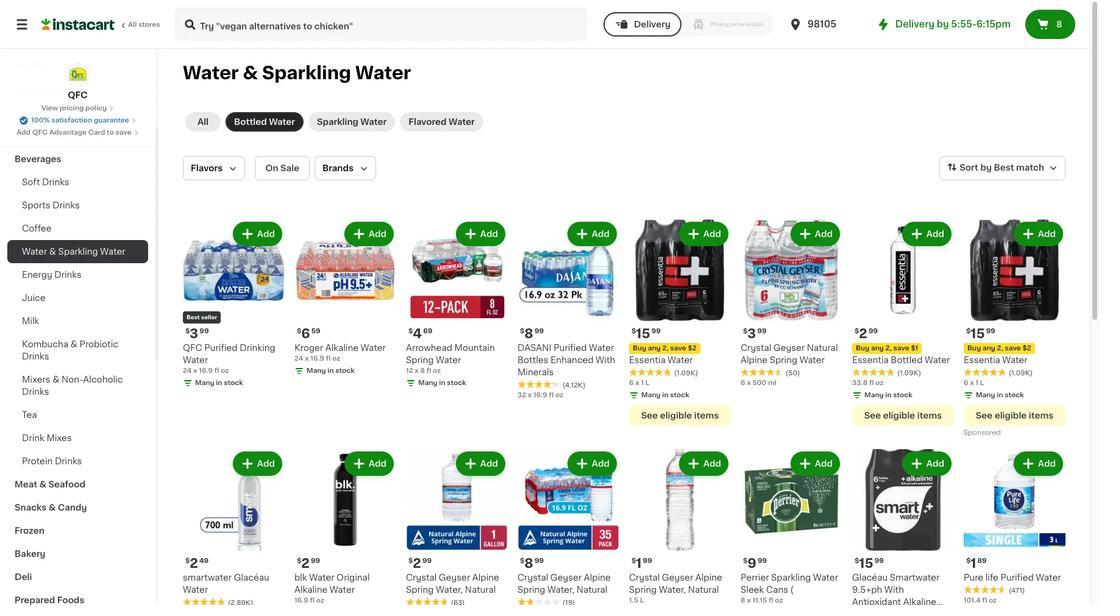 Task type: locate. For each thing, give the bounding box(es) containing it.
kombucha & probiotic drinks link
[[7, 333, 148, 368]]

$ 6 59
[[297, 327, 321, 340]]

2 water, from the left
[[548, 586, 575, 595]]

1 vertical spatial $ 8 99
[[520, 557, 544, 570]]

2 $2 from the left
[[1023, 345, 1032, 352]]

best seller
[[187, 315, 217, 320]]

life
[[986, 574, 999, 582]]

match
[[1016, 164, 1045, 172]]

8 inside arrowhead mountain spring water 12 x 8 fl oz
[[421, 368, 425, 374]]

1 horizontal spatial items
[[918, 412, 942, 420]]

drinks down kombucha
[[22, 352, 49, 361]]

2 6 x 1 l from the left
[[964, 380, 985, 387]]

0 vertical spatial by
[[937, 20, 949, 29]]

2 see eligible items from the left
[[865, 412, 942, 420]]

water, for 2
[[436, 586, 463, 595]]

glacéau
[[234, 574, 269, 582], [852, 574, 888, 582]]

by left 5:55-
[[937, 20, 949, 29]]

3 see from the left
[[976, 412, 993, 420]]

all up flavors
[[198, 118, 209, 126]]

soft
[[22, 178, 40, 187]]

99
[[200, 328, 209, 335], [535, 328, 544, 335], [652, 328, 661, 335], [757, 328, 767, 335], [869, 328, 878, 335], [986, 328, 996, 335], [311, 558, 320, 565], [422, 558, 432, 565], [535, 558, 544, 565], [643, 558, 652, 565], [758, 558, 767, 565], [875, 558, 884, 565]]

$ 3 99 up crystal geyser natural alpine spring water
[[743, 327, 767, 340]]

crystal geyser alpine spring water, natural for 2
[[406, 574, 499, 595]]

2
[[859, 327, 868, 340], [190, 557, 198, 570], [301, 557, 310, 570], [413, 557, 421, 570]]

2 crystal geyser alpine spring water, natural from the left
[[518, 574, 611, 595]]

0 horizontal spatial water & sparkling water
[[22, 248, 125, 256]]

1 vertical spatial by
[[981, 164, 992, 172]]

alkaline inside kroger alkaline water 24 x 16.9 fl oz
[[325, 344, 359, 352]]

snacks & candy
[[15, 504, 87, 512]]

2 3 from the left
[[748, 327, 756, 340]]

view pricing policy
[[41, 105, 107, 112]]

mixers
[[22, 376, 50, 384]]

6 x 1 l for 1st see eligible items button from left
[[629, 380, 650, 387]]

pricing
[[60, 105, 84, 112]]

98105
[[808, 20, 837, 29]]

purified down seller
[[204, 344, 238, 352]]

0 vertical spatial all
[[128, 21, 137, 28]]

0 horizontal spatial $2
[[688, 345, 697, 352]]

qfc down the best seller
[[183, 344, 202, 352]]

x inside kroger alkaline water 24 x 16.9 fl oz
[[305, 355, 309, 362]]

0 horizontal spatial essentia
[[629, 356, 666, 365]]

alkaline right kroger
[[325, 344, 359, 352]]

1 horizontal spatial any
[[871, 345, 884, 352]]

3 for qfc purified drinking water
[[190, 327, 198, 340]]

2 horizontal spatial any
[[983, 345, 996, 352]]

(1.09k)
[[674, 370, 698, 377], [898, 370, 922, 377], [1009, 370, 1033, 377]]

1 horizontal spatial by
[[981, 164, 992, 172]]

water inside arrowhead mountain spring water 12 x 8 fl oz
[[436, 356, 461, 365]]

geyser inside crystal geyser alpine spring water, natural 1.5 l
[[662, 574, 693, 582]]

0 horizontal spatial any
[[648, 345, 661, 352]]

$ 3 99 for qfc purified drinking water
[[185, 327, 209, 340]]

& down 100%
[[40, 132, 48, 140]]

2 horizontal spatial $ 2 99
[[855, 327, 878, 340]]

stock
[[336, 368, 355, 374], [224, 380, 243, 387], [447, 380, 466, 387], [670, 392, 690, 399], [893, 392, 913, 399], [1005, 392, 1024, 399]]

best left match
[[994, 164, 1014, 172]]

by
[[937, 20, 949, 29], [981, 164, 992, 172]]

& left the non-
[[53, 376, 59, 384]]

1 horizontal spatial 6 x 1 l
[[964, 380, 985, 387]]

0 vertical spatial water & sparkling water
[[183, 64, 411, 82]]

by inside field
[[981, 164, 992, 172]]

1 horizontal spatial $2
[[1023, 345, 1032, 352]]

oz inside arrowhead mountain spring water 12 x 8 fl oz
[[433, 368, 441, 374]]

qfc up view pricing policy "link"
[[68, 91, 88, 99]]

drinks down the soft drinks 'link'
[[53, 201, 80, 210]]

water & sparkling water up energy drinks link
[[22, 248, 125, 256]]

0 horizontal spatial (1.09k)
[[674, 370, 698, 377]]

0 horizontal spatial 15
[[636, 327, 650, 340]]

water inside 'qfc purified drinking water 24 x 16.9 fl oz'
[[183, 356, 208, 365]]

seafood
[[48, 481, 85, 489]]

purified
[[204, 344, 238, 352], [554, 344, 587, 352], [1001, 574, 1034, 582]]

delivery for delivery by 5:55-6:15pm
[[896, 20, 935, 29]]

& up energy drinks
[[49, 248, 56, 256]]

Best match Sort by field
[[940, 156, 1066, 180]]

0 horizontal spatial see eligible items
[[641, 412, 719, 420]]

3 water, from the left
[[659, 586, 686, 595]]

16.9 down seller
[[199, 368, 213, 374]]

1 horizontal spatial see
[[865, 412, 881, 420]]

0 horizontal spatial see
[[641, 412, 658, 420]]

0 horizontal spatial crystal geyser alpine spring water, natural
[[406, 574, 499, 595]]

0 horizontal spatial with
[[596, 356, 616, 365]]

$ 2 99
[[855, 327, 878, 340], [297, 557, 320, 570], [409, 557, 432, 570]]

fl inside blk water original alkaline water 16.9 fl oz
[[310, 598, 315, 604]]

non-
[[62, 376, 83, 384]]

2 items from the left
[[918, 412, 942, 420]]

0 horizontal spatial eligible
[[660, 412, 692, 420]]

1 horizontal spatial all
[[198, 118, 209, 126]]

$ 2 49
[[185, 557, 209, 570]]

1 vertical spatial 24
[[183, 368, 192, 374]]

crystal inside crystal geyser natural alpine spring water
[[741, 344, 772, 352]]

crystal geyser alpine spring water, natural for 8
[[518, 574, 611, 595]]

delivery by 5:55-6:15pm
[[896, 20, 1011, 29]]

24 down the best seller
[[183, 368, 192, 374]]

crystal for 2
[[406, 574, 437, 582]]

1 buy from the left
[[633, 345, 647, 352]]

thanksgiving
[[15, 85, 73, 94]]

delivery inside button
[[634, 20, 671, 29]]

buy for 1st see eligible items button from the right
[[968, 345, 981, 352]]

bakery link
[[7, 543, 148, 566]]

1 horizontal spatial glacéau
[[852, 574, 888, 582]]

eggs
[[50, 132, 72, 140]]

2 horizontal spatial 2,
[[997, 345, 1004, 352]]

1 see eligible items from the left
[[641, 412, 719, 420]]

$ 1 89
[[966, 557, 987, 570]]

sort
[[960, 164, 979, 172]]

water,
[[436, 586, 463, 595], [548, 586, 575, 595], [659, 586, 686, 595]]

$ 3 99 down the best seller
[[185, 327, 209, 340]]

alkaline down blk
[[295, 586, 328, 595]]

best inside best match sort by field
[[994, 164, 1014, 172]]

all stores
[[128, 21, 160, 28]]

2 see eligible items button from the left
[[852, 406, 954, 426]]

3 any from the left
[[983, 345, 996, 352]]

geyser inside crystal geyser natural alpine spring water
[[774, 344, 805, 352]]

with
[[596, 356, 616, 365], [885, 586, 904, 595]]

69
[[423, 328, 433, 335]]

1 vertical spatial bottled
[[891, 356, 923, 365]]

2 horizontal spatial essentia
[[964, 356, 1001, 365]]

1 horizontal spatial 24
[[295, 355, 303, 362]]

1 items from the left
[[694, 412, 719, 420]]

2 essentia water from the left
[[964, 356, 1028, 365]]

2 horizontal spatial purified
[[1001, 574, 1034, 582]]

0 horizontal spatial 2,
[[663, 345, 669, 352]]

2 $ 3 99 from the left
[[743, 327, 767, 340]]

1 glacéau from the left
[[234, 574, 269, 582]]

24 down kroger
[[295, 355, 303, 362]]

drinks up seafood
[[55, 457, 82, 466]]

16.9
[[311, 355, 324, 362], [199, 368, 213, 374], [534, 392, 548, 399], [295, 598, 308, 604]]

0 horizontal spatial 24
[[183, 368, 192, 374]]

1 horizontal spatial water,
[[548, 586, 575, 595]]

0 horizontal spatial see eligible items button
[[629, 406, 731, 426]]

purified up (471)
[[1001, 574, 1034, 582]]

0 horizontal spatial buy any 2, save $2
[[633, 345, 697, 352]]

see eligible items for 1st see eligible items button from left
[[641, 412, 719, 420]]

1 horizontal spatial best
[[994, 164, 1014, 172]]

water inside perrier sparkling water sleek cans ( 8 x 11.15 fl oz
[[813, 574, 838, 582]]

satisfaction
[[51, 117, 92, 124]]

drinks down mixers
[[22, 388, 49, 396]]

2 buy from the left
[[856, 345, 870, 352]]

1 horizontal spatial essentia water
[[964, 356, 1028, 365]]

0 horizontal spatial items
[[694, 412, 719, 420]]

$ inside $ 2 49
[[185, 558, 190, 565]]

natural
[[807, 344, 838, 352], [465, 586, 496, 595], [577, 586, 608, 595], [688, 586, 719, 595]]

3 essentia from the left
[[964, 356, 1001, 365]]

1 vertical spatial qfc
[[32, 129, 48, 136]]

1 eligible from the left
[[660, 412, 692, 420]]

foods
[[57, 596, 84, 605]]

(1.09k) for 2nd see eligible items button from right
[[898, 370, 922, 377]]

2,
[[663, 345, 669, 352], [886, 345, 892, 352], [997, 345, 1004, 352]]

2 buy any 2, save $2 from the left
[[968, 345, 1032, 352]]

1 vertical spatial with
[[885, 586, 904, 595]]

0 horizontal spatial l
[[640, 598, 644, 604]]

oz inside perrier sparkling water sleek cans ( 8 x 11.15 fl oz
[[775, 598, 783, 604]]

drinks for sports drinks
[[53, 201, 80, 210]]

1 3 from the left
[[190, 327, 198, 340]]

any for 2nd see eligible items button from right
[[871, 345, 884, 352]]

3 (1.09k) from the left
[[1009, 370, 1033, 377]]

1 6 x 1 l from the left
[[629, 380, 650, 387]]

(4.12k)
[[563, 382, 586, 389]]

0 horizontal spatial bottled
[[234, 118, 267, 126]]

qfc for qfc purified drinking water 24 x 16.9 fl oz
[[183, 344, 202, 352]]

instacart logo image
[[41, 17, 115, 32]]

fl inside kroger alkaline water 24 x 16.9 fl oz
[[326, 355, 331, 362]]

essentia for 2nd see eligible items button from right
[[852, 356, 889, 365]]

1 horizontal spatial buy
[[856, 345, 870, 352]]

1 horizontal spatial $ 3 99
[[743, 327, 767, 340]]

Search field
[[176, 9, 587, 40]]

0 horizontal spatial 6 x 1 l
[[629, 380, 650, 387]]

see eligible items for 1st see eligible items button from the right
[[976, 412, 1054, 420]]

with up antioxidant
[[885, 586, 904, 595]]

glacéau up 9.5+ph
[[852, 574, 888, 582]]

16.9 down kroger
[[311, 355, 324, 362]]

& for water & sparkling water link
[[49, 248, 56, 256]]

&
[[243, 64, 258, 82], [40, 132, 48, 140], [49, 248, 56, 256], [70, 340, 77, 349], [53, 376, 59, 384], [39, 481, 46, 489], [49, 504, 56, 512]]

0 horizontal spatial qfc
[[32, 129, 48, 136]]

1 horizontal spatial 2,
[[886, 345, 892, 352]]

water inside 'dasani purified water bottles enhanced with minerals'
[[589, 344, 614, 352]]

1 horizontal spatial $ 15 99
[[855, 557, 884, 570]]

2 any from the left
[[871, 345, 884, 352]]

0 horizontal spatial all
[[128, 21, 137, 28]]

3 see eligible items from the left
[[976, 412, 1054, 420]]

essentia for 1st see eligible items button from the right
[[964, 356, 1001, 365]]

1 horizontal spatial 3
[[748, 327, 756, 340]]

qfc link
[[66, 63, 89, 101]]

$
[[185, 328, 190, 335], [297, 328, 301, 335], [409, 328, 413, 335], [520, 328, 525, 335], [632, 328, 636, 335], [743, 328, 748, 335], [855, 328, 859, 335], [966, 328, 971, 335], [185, 558, 190, 565], [297, 558, 301, 565], [409, 558, 413, 565], [520, 558, 525, 565], [632, 558, 636, 565], [743, 558, 748, 565], [855, 558, 859, 565], [966, 558, 971, 565]]

dasani
[[518, 344, 552, 352]]

2 2, from the left
[[886, 345, 892, 352]]

any
[[648, 345, 661, 352], [871, 345, 884, 352], [983, 345, 996, 352]]

drinks inside kombucha & probiotic drinks
[[22, 352, 49, 361]]

0 vertical spatial 24
[[295, 355, 303, 362]]

2 horizontal spatial eligible
[[995, 412, 1027, 420]]

100% satisfaction guarantee button
[[19, 113, 137, 126]]

produce
[[15, 109, 52, 117]]

3 up crystal geyser natural alpine spring water
[[748, 327, 756, 340]]

2 (1.09k) from the left
[[898, 370, 922, 377]]

prepared foods link
[[7, 589, 148, 606]]

glacéau inside glacéau smartwater 9.5+ph with antioxidant alkali
[[852, 574, 888, 582]]

l
[[646, 380, 650, 387], [980, 380, 985, 387], [640, 598, 644, 604]]

3 buy from the left
[[968, 345, 981, 352]]

1 horizontal spatial 15
[[859, 557, 874, 570]]

natural inside crystal geyser natural alpine spring water
[[807, 344, 838, 352]]

3 down the best seller
[[190, 327, 198, 340]]

bottled down $1
[[891, 356, 923, 365]]

kombucha
[[22, 340, 68, 349]]

by right 'sort'
[[981, 164, 992, 172]]

1 horizontal spatial $ 2 99
[[409, 557, 432, 570]]

soft drinks
[[22, 178, 69, 187]]

1 horizontal spatial purified
[[554, 344, 587, 352]]

crystal for 3
[[741, 344, 772, 352]]

smartwater
[[890, 574, 940, 582]]

2 vertical spatial qfc
[[183, 344, 202, 352]]

add
[[17, 129, 31, 136], [257, 230, 275, 238], [369, 230, 387, 238], [480, 230, 498, 238], [592, 230, 610, 238], [704, 230, 721, 238], [815, 230, 833, 238], [927, 230, 945, 238], [1038, 230, 1056, 238], [257, 460, 275, 468], [369, 460, 387, 468], [480, 460, 498, 468], [592, 460, 610, 468], [704, 460, 721, 468], [815, 460, 833, 468], [927, 460, 945, 468], [1038, 460, 1056, 468]]

& inside mixers & non-alcoholic drinks
[[53, 376, 59, 384]]

drinks for soft drinks
[[42, 178, 69, 187]]

best left seller
[[187, 315, 200, 320]]

buy any 2, save $2
[[633, 345, 697, 352], [968, 345, 1032, 352]]

sort by
[[960, 164, 992, 172]]

0 horizontal spatial water,
[[436, 586, 463, 595]]

drinks inside 'link'
[[42, 178, 69, 187]]

with right the enhanced
[[596, 356, 616, 365]]

water & sparkling water up the bottled water link
[[183, 64, 411, 82]]

2 horizontal spatial see eligible items
[[976, 412, 1054, 420]]

geyser for 3
[[774, 344, 805, 352]]

16.9 right 32
[[534, 392, 548, 399]]

purified inside 'dasani purified water bottles enhanced with minerals'
[[554, 344, 587, 352]]

2 horizontal spatial l
[[980, 380, 985, 387]]

glacéau inside smartwater glacéau water
[[234, 574, 269, 582]]

0 horizontal spatial glacéau
[[234, 574, 269, 582]]

0 vertical spatial qfc
[[68, 91, 88, 99]]

drinks for energy drinks
[[54, 271, 82, 279]]

1 vertical spatial alkaline
[[295, 586, 328, 595]]

1 water, from the left
[[436, 586, 463, 595]]

1 horizontal spatial qfc
[[68, 91, 88, 99]]

0 vertical spatial with
[[596, 356, 616, 365]]

24
[[295, 355, 303, 362], [183, 368, 192, 374]]

101.4
[[964, 598, 981, 604]]

0 horizontal spatial $ 2 99
[[297, 557, 320, 570]]

with inside 'dasani purified water bottles enhanced with minerals'
[[596, 356, 616, 365]]

1 horizontal spatial see eligible items button
[[852, 406, 954, 426]]

water inside crystal geyser natural alpine spring water
[[800, 356, 825, 365]]

sparkling inside 'link'
[[317, 118, 359, 126]]

1 horizontal spatial with
[[885, 586, 904, 595]]

0 horizontal spatial 3
[[190, 327, 198, 340]]

2 horizontal spatial water,
[[659, 586, 686, 595]]

thanksgiving link
[[7, 78, 148, 101]]

0 vertical spatial alkaline
[[325, 344, 359, 352]]

2 horizontal spatial see
[[976, 412, 993, 420]]

all link
[[185, 112, 221, 132]]

all
[[128, 21, 137, 28], [198, 118, 209, 126]]

qfc
[[68, 91, 88, 99], [32, 129, 48, 136], [183, 344, 202, 352]]

add qfc advantage card to save
[[17, 129, 132, 136]]

drinks for protein drinks
[[55, 457, 82, 466]]

1 crystal geyser alpine spring water, natural from the left
[[406, 574, 499, 595]]

glacéau right smartwater on the bottom left of the page
[[234, 574, 269, 582]]

2 horizontal spatial see eligible items button
[[964, 406, 1066, 426]]

8 inside 8 button
[[1057, 20, 1063, 29]]

1 vertical spatial water & sparkling water
[[22, 248, 125, 256]]

2 $ 8 99 from the top
[[520, 557, 544, 570]]

buy for 2nd see eligible items button from right
[[856, 345, 870, 352]]

6 left 500
[[741, 380, 745, 387]]

(1.09k) for 1st see eligible items button from the right
[[1009, 370, 1033, 377]]

geyser
[[774, 344, 805, 352], [439, 574, 470, 582], [551, 574, 582, 582], [662, 574, 693, 582]]

purified inside 'qfc purified drinking water 24 x 16.9 fl oz'
[[204, 344, 238, 352]]

product group
[[183, 220, 285, 391], [295, 220, 396, 379], [406, 220, 508, 391], [518, 220, 620, 401], [629, 220, 731, 426], [741, 220, 843, 388], [852, 220, 954, 426], [964, 220, 1066, 440], [183, 449, 285, 606], [295, 449, 396, 606], [406, 449, 508, 606], [518, 449, 620, 606], [629, 449, 731, 606], [741, 449, 843, 606], [852, 449, 954, 606], [964, 449, 1066, 606]]

1 any from the left
[[648, 345, 661, 352]]

0 horizontal spatial delivery
[[634, 20, 671, 29]]

1 horizontal spatial eligible
[[883, 412, 915, 420]]

purified up the enhanced
[[554, 344, 587, 352]]

x inside arrowhead mountain spring water 12 x 8 fl oz
[[415, 368, 419, 374]]

flavored water
[[409, 118, 475, 126]]

by for delivery
[[937, 20, 949, 29]]

frozen
[[15, 527, 44, 535]]

1 essentia from the left
[[629, 356, 666, 365]]

3 for crystal geyser natural alpine spring water
[[748, 327, 756, 340]]

0 horizontal spatial best
[[187, 315, 200, 320]]

None search field
[[174, 7, 588, 41]]

$ inside the $ 4 69
[[409, 328, 413, 335]]

100%
[[31, 117, 50, 124]]

1 horizontal spatial delivery
[[896, 20, 935, 29]]

0 vertical spatial best
[[994, 164, 1014, 172]]

spring inside arrowhead mountain spring water 12 x 8 fl oz
[[406, 356, 434, 365]]

1 horizontal spatial essentia
[[852, 356, 889, 365]]

sparkling inside perrier sparkling water sleek cans ( 8 x 11.15 fl oz
[[771, 574, 811, 582]]

perrier sparkling water sleek cans ( 8 x 11.15 fl oz
[[741, 574, 838, 604]]

$2
[[688, 345, 697, 352], [1023, 345, 1032, 352]]

spring inside crystal geyser natural alpine spring water
[[770, 356, 798, 365]]

2 horizontal spatial items
[[1029, 412, 1054, 420]]

best match
[[994, 164, 1045, 172]]

buy for 1st see eligible items button from left
[[633, 345, 647, 352]]

best
[[994, 164, 1014, 172], [187, 315, 200, 320]]

water
[[183, 64, 239, 82], [355, 64, 411, 82], [269, 118, 295, 126], [361, 118, 387, 126], [449, 118, 475, 126], [22, 248, 47, 256], [100, 248, 125, 256], [361, 344, 386, 352], [589, 344, 614, 352], [183, 356, 208, 365], [436, 356, 461, 365], [668, 356, 693, 365], [800, 356, 825, 365], [925, 356, 950, 365], [1003, 356, 1028, 365], [309, 574, 334, 582], [813, 574, 838, 582], [1036, 574, 1061, 582], [183, 586, 208, 595], [330, 586, 355, 595]]

see eligible items for 2nd see eligible items button from right
[[865, 412, 942, 420]]

1 see from the left
[[641, 412, 658, 420]]

1 vertical spatial all
[[198, 118, 209, 126]]

$ inside $ 1 99
[[632, 558, 636, 565]]

1 (1.09k) from the left
[[674, 370, 698, 377]]

1 $ 8 99 from the top
[[520, 327, 544, 340]]

3 2, from the left
[[997, 345, 1004, 352]]

& left candy
[[49, 504, 56, 512]]

purified for qfc
[[204, 344, 238, 352]]

best for best match
[[994, 164, 1014, 172]]

6:15pm
[[977, 20, 1011, 29]]

alkaline inside blk water original alkaline water 16.9 fl oz
[[295, 586, 328, 595]]

flavors
[[191, 164, 223, 173]]

crystal geyser alpine spring water, natural 1.5 l
[[629, 574, 722, 604]]

1 $ 3 99 from the left
[[185, 327, 209, 340]]

probiotic
[[80, 340, 118, 349]]

0 vertical spatial $ 8 99
[[520, 327, 544, 340]]

16.9 down blk
[[295, 598, 308, 604]]

(1.09k) for 1st see eligible items button from left
[[674, 370, 698, 377]]

0 horizontal spatial buy
[[633, 345, 647, 352]]

0 horizontal spatial purified
[[204, 344, 238, 352]]

many
[[307, 368, 326, 374], [195, 380, 214, 387], [418, 380, 438, 387], [641, 392, 661, 399], [865, 392, 884, 399], [976, 392, 996, 399]]

1 vertical spatial best
[[187, 315, 200, 320]]

0 horizontal spatial $ 3 99
[[185, 327, 209, 340]]

drinks up juice link
[[54, 271, 82, 279]]

1 see eligible items button from the left
[[629, 406, 731, 426]]

items
[[694, 412, 719, 420], [918, 412, 942, 420], [1029, 412, 1054, 420]]

5:55-
[[951, 20, 977, 29]]

1 horizontal spatial buy any 2, save $2
[[968, 345, 1032, 352]]

& inside kombucha & probiotic drinks
[[70, 340, 77, 349]]

2 essentia from the left
[[852, 356, 889, 365]]

qfc down 100%
[[32, 129, 48, 136]]

1 horizontal spatial see eligible items
[[865, 412, 942, 420]]

all left stores
[[128, 21, 137, 28]]

1 buy any 2, save $2 from the left
[[633, 345, 697, 352]]

& down milk link
[[70, 340, 77, 349]]

32
[[518, 392, 526, 399]]

qfc inside 'qfc purified drinking water 24 x 16.9 fl oz'
[[183, 344, 202, 352]]

essentia for 1st see eligible items button from left
[[629, 356, 666, 365]]

drinks up sports drinks
[[42, 178, 69, 187]]

bottled right all link
[[234, 118, 267, 126]]

& right meat
[[39, 481, 46, 489]]

all for all stores
[[128, 21, 137, 28]]

1 horizontal spatial crystal geyser alpine spring water, natural
[[518, 574, 611, 595]]

0 horizontal spatial by
[[937, 20, 949, 29]]

2 horizontal spatial buy
[[968, 345, 981, 352]]

2 horizontal spatial (1.09k)
[[1009, 370, 1033, 377]]

0 vertical spatial bottled
[[234, 118, 267, 126]]

2 glacéau from the left
[[852, 574, 888, 582]]



Task type: describe. For each thing, give the bounding box(es) containing it.
x inside perrier sparkling water sleek cans ( 8 x 11.15 fl oz
[[747, 598, 751, 604]]

oz inside 'qfc purified drinking water 24 x 16.9 fl oz'
[[221, 368, 229, 374]]

drinking
[[240, 344, 275, 352]]

blk water original alkaline water 16.9 fl oz
[[295, 574, 370, 604]]

flavors button
[[183, 156, 245, 180]]

spring inside crystal geyser alpine spring water, natural 1.5 l
[[629, 586, 657, 595]]

cans
[[766, 586, 788, 595]]

& for 'mixers & non-alcoholic drinks' link
[[53, 376, 59, 384]]

l inside crystal geyser alpine spring water, natural 1.5 l
[[640, 598, 644, 604]]

any for 1st see eligible items button from left
[[648, 345, 661, 352]]

sparkling water
[[317, 118, 387, 126]]

99 inside $ 9 99
[[758, 558, 767, 565]]

6 x 500 ml
[[741, 380, 777, 387]]

delivery by 5:55-6:15pm link
[[876, 17, 1011, 32]]

alpine inside crystal geyser natural alpine spring water
[[741, 356, 768, 365]]

recipes link
[[7, 55, 148, 78]]

seller
[[201, 315, 217, 320]]

2 for blk water original alkaline water
[[301, 557, 310, 570]]

24 inside kroger alkaline water 24 x 16.9 fl oz
[[295, 355, 303, 362]]

water & sparkling water link
[[7, 240, 148, 263]]

mixers & non-alcoholic drinks
[[22, 376, 123, 396]]

protein drinks
[[22, 457, 82, 466]]

2 horizontal spatial 15
[[971, 327, 985, 340]]

recipes
[[15, 62, 50, 71]]

$ 4 69
[[409, 327, 433, 340]]

card
[[88, 129, 105, 136]]

any for 1st see eligible items button from the right
[[983, 345, 996, 352]]

meat
[[15, 481, 37, 489]]

juice
[[22, 294, 45, 302]]

$ 2 99 for crystal geyser alpine spring water, natural
[[409, 557, 432, 570]]

geyser for 2
[[439, 574, 470, 582]]

bottled water link
[[226, 112, 304, 132]]

water, for 8
[[548, 586, 575, 595]]

1 horizontal spatial l
[[646, 380, 650, 387]]

sale
[[280, 164, 299, 173]]

fl inside 'qfc purified drinking water 24 x 16.9 fl oz'
[[215, 368, 219, 374]]

crystal geyser natural alpine spring water
[[741, 344, 838, 365]]

arrowhead mountain spring water 12 x 8 fl oz
[[406, 344, 495, 374]]

geyser for 8
[[551, 574, 582, 582]]

water inside 'link'
[[361, 118, 387, 126]]

milk
[[22, 317, 39, 326]]

3 eligible from the left
[[995, 412, 1027, 420]]

4
[[413, 327, 422, 340]]

6 right the (4.12k) at the bottom of the page
[[629, 380, 634, 387]]

by for sort
[[981, 164, 992, 172]]

fl inside perrier sparkling water sleek cans ( 8 x 11.15 fl oz
[[769, 598, 774, 604]]

$ 8 99 for dasani
[[520, 327, 544, 340]]

essentia bottled water
[[852, 356, 950, 365]]

99 inside $ 1 99
[[643, 558, 652, 565]]

6 x 1 l for 1st see eligible items button from the right
[[964, 380, 985, 387]]

alpine inside crystal geyser alpine spring water, natural 1.5 l
[[696, 574, 722, 582]]

tea link
[[7, 404, 148, 427]]

$ 1 99
[[632, 557, 652, 570]]

coffee
[[22, 224, 52, 233]]

6 up sponsored badge image
[[964, 380, 969, 387]]

bakery
[[15, 550, 46, 559]]

& for 'meat & seafood' link
[[39, 481, 46, 489]]

guarantee
[[94, 117, 129, 124]]

1 2, from the left
[[663, 345, 669, 352]]

8 inside perrier sparkling water sleek cans ( 8 x 11.15 fl oz
[[741, 598, 745, 604]]

meat & seafood
[[15, 481, 85, 489]]

brands button
[[315, 156, 376, 180]]

mixes
[[47, 434, 72, 443]]

& for the snacks & candy link
[[49, 504, 56, 512]]

ml
[[768, 380, 777, 387]]

juice link
[[7, 287, 148, 310]]

crystal inside crystal geyser alpine spring water, natural 1.5 l
[[629, 574, 660, 582]]

2 horizontal spatial $ 15 99
[[966, 327, 996, 340]]

sponsored badge image
[[964, 430, 1001, 437]]

kroger alkaline water 24 x 16.9 fl oz
[[295, 344, 386, 362]]

1 horizontal spatial bottled
[[891, 356, 923, 365]]

sports drinks
[[22, 201, 80, 210]]

all for all
[[198, 118, 209, 126]]

stores
[[138, 21, 160, 28]]

tea
[[22, 411, 37, 420]]

dairy & eggs
[[15, 132, 72, 140]]

x inside 'qfc purified drinking water 24 x 16.9 fl oz'
[[193, 368, 197, 374]]

& up the bottled water link
[[243, 64, 258, 82]]

water inside kroger alkaline water 24 x 16.9 fl oz
[[361, 344, 386, 352]]

kombucha & probiotic drinks
[[22, 340, 118, 361]]

1 horizontal spatial water & sparkling water
[[183, 64, 411, 82]]

8 button
[[1026, 10, 1076, 39]]

sports drinks link
[[7, 194, 148, 217]]

flavored water link
[[400, 112, 483, 132]]

milk link
[[7, 310, 148, 333]]

$ 2 99 for blk water original alkaline water
[[297, 557, 320, 570]]

$ 8 99 for crystal
[[520, 557, 544, 570]]

drinks inside mixers & non-alcoholic drinks
[[22, 388, 49, 396]]

purified for dasani
[[554, 344, 587, 352]]

2 for buy any 2, save $1
[[859, 327, 868, 340]]

crystal for 8
[[518, 574, 548, 582]]

2 for crystal geyser alpine spring water, natural
[[413, 557, 421, 570]]

$ inside $ 6 59
[[297, 328, 301, 335]]

delivery button
[[604, 12, 682, 37]]

dairy
[[15, 132, 38, 140]]

view
[[41, 105, 58, 112]]

fl inside arrowhead mountain spring water 12 x 8 fl oz
[[427, 368, 431, 374]]

pure
[[964, 574, 984, 582]]

33.8
[[852, 380, 868, 387]]

smartwater glacéau water
[[183, 574, 269, 595]]

advantage
[[49, 129, 87, 136]]

3 see eligible items button from the left
[[964, 406, 1066, 426]]

kroger
[[295, 344, 323, 352]]

16.9 inside blk water original alkaline water 16.9 fl oz
[[295, 598, 308, 604]]

coffee link
[[7, 217, 148, 240]]

water, inside crystal geyser alpine spring water, natural 1.5 l
[[659, 586, 686, 595]]

on sale button
[[255, 156, 310, 180]]

3 items from the left
[[1029, 412, 1054, 420]]

service type group
[[604, 12, 774, 37]]

blk
[[295, 574, 307, 582]]

16.9 inside kroger alkaline water 24 x 16.9 fl oz
[[311, 355, 324, 362]]

2 see from the left
[[865, 412, 881, 420]]

oz inside blk water original alkaline water 16.9 fl oz
[[316, 598, 324, 604]]

59
[[311, 328, 321, 335]]

protein
[[22, 457, 53, 466]]

2 eligible from the left
[[883, 412, 915, 420]]

12
[[406, 368, 413, 374]]

qfc purified drinking water 24 x 16.9 fl oz
[[183, 344, 275, 374]]

qfc logo image
[[66, 63, 89, 87]]

1 essentia water from the left
[[629, 356, 693, 365]]

6 left 59
[[301, 327, 310, 340]]

mixers & non-alcoholic drinks link
[[7, 368, 148, 404]]

sparkling water link
[[309, 112, 395, 132]]

beverages link
[[7, 148, 148, 171]]

add qfc advantage card to save link
[[17, 128, 139, 138]]

98105 button
[[788, 7, 861, 41]]

pure life purified water
[[964, 574, 1061, 582]]

policy
[[85, 105, 107, 112]]

oz inside kroger alkaline water 24 x 16.9 fl oz
[[332, 355, 340, 362]]

& for kombucha & probiotic drinks link
[[70, 340, 77, 349]]

with inside glacéau smartwater 9.5+ph with antioxidant alkali
[[885, 586, 904, 595]]

dairy & eggs link
[[7, 124, 148, 148]]

product group containing 9
[[741, 449, 843, 606]]

product group containing 4
[[406, 220, 508, 391]]

water inside smartwater glacéau water
[[183, 586, 208, 595]]

delivery for delivery
[[634, 20, 671, 29]]

$ inside the '$ 1 89'
[[966, 558, 971, 565]]

alcoholic
[[83, 376, 123, 384]]

best for best seller
[[187, 315, 200, 320]]

original
[[337, 574, 370, 582]]

perrier
[[741, 574, 769, 582]]

0 horizontal spatial $ 15 99
[[632, 327, 661, 340]]

$ 2 99 for buy any 2, save $1
[[855, 327, 878, 340]]

deli link
[[7, 566, 148, 589]]

energy
[[22, 271, 52, 279]]

$ 3 99 for crystal geyser natural alpine spring water
[[743, 327, 767, 340]]

candy
[[58, 504, 87, 512]]

product group containing 6
[[295, 220, 396, 379]]

33.8 fl oz
[[852, 380, 884, 387]]

produce link
[[7, 101, 148, 124]]

1 $2 from the left
[[688, 345, 697, 352]]

beverages
[[15, 155, 61, 163]]

16.9 inside 'qfc purified drinking water 24 x 16.9 fl oz'
[[199, 368, 213, 374]]

2 for smartwater glacéau water
[[190, 557, 198, 570]]

arrowhead
[[406, 344, 452, 352]]

natural inside crystal geyser alpine spring water, natural 1.5 l
[[688, 586, 719, 595]]

energy drinks link
[[7, 263, 148, 287]]

dasani purified water bottles enhanced with minerals
[[518, 344, 616, 377]]

qfc for qfc
[[68, 91, 88, 99]]

11.15
[[753, 598, 767, 604]]

drink mixes link
[[7, 427, 148, 450]]

$ inside $ 9 99
[[743, 558, 748, 565]]

& for dairy & eggs link
[[40, 132, 48, 140]]

24 inside 'qfc purified drinking water 24 x 16.9 fl oz'
[[183, 368, 192, 374]]



Task type: vqa. For each thing, say whether or not it's contained in the screenshot.
rightmost the Cheese
no



